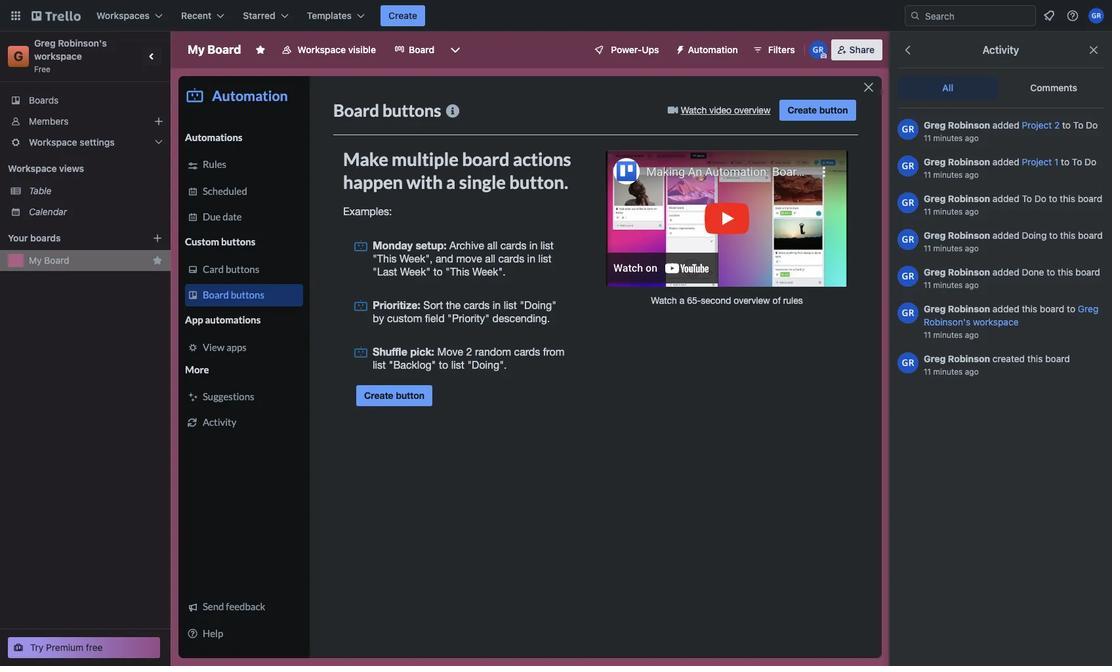 Task type: locate. For each thing, give the bounding box(es) containing it.
workspace inside workspace visible "button"
[[298, 44, 346, 55]]

ago up greg robinson added doing to this board 11 minutes ago
[[965, 207, 979, 217]]

my board inside board name text box
[[188, 43, 241, 56]]

try
[[30, 642, 44, 653]]

1 11 minutes ago link from the top
[[924, 133, 979, 143]]

workspace inside greg robinson's workspace free
[[34, 51, 82, 62]]

robinson inside greg robinson added project 2 to to do 11 minutes ago
[[948, 119, 991, 131]]

robinson's inside greg robinson's workspace free
[[58, 37, 107, 49]]

1 vertical spatial to
[[1072, 156, 1083, 167]]

my down your boards
[[29, 255, 42, 266]]

project for project 2
[[1022, 119, 1052, 131]]

workspace
[[34, 51, 82, 62], [973, 316, 1019, 328]]

3 added from the top
[[993, 193, 1020, 204]]

Search field
[[921, 6, 1036, 26]]

greg inside greg robinson created this board 11 minutes ago
[[924, 353, 946, 364]]

7 11 from the top
[[924, 367, 932, 377]]

1 horizontal spatial board
[[208, 43, 241, 56]]

added left the project 2 link in the right of the page
[[993, 119, 1020, 131]]

7 minutes from the top
[[934, 367, 963, 377]]

2 vertical spatial to
[[1022, 193, 1032, 204]]

to inside greg robinson added project 2 to to do 11 minutes ago
[[1074, 119, 1084, 131]]

to
[[1063, 119, 1071, 131], [1061, 156, 1070, 167], [1049, 193, 1058, 204], [1050, 230, 1058, 241], [1047, 266, 1056, 278], [1067, 303, 1076, 314]]

project
[[1022, 119, 1052, 131], [1022, 156, 1052, 167]]

0 vertical spatial do
[[1086, 119, 1098, 131]]

power-
[[611, 44, 642, 55]]

free
[[34, 64, 51, 74]]

added
[[993, 119, 1020, 131], [993, 156, 1020, 167], [993, 193, 1020, 204], [993, 230, 1020, 241], [993, 266, 1020, 278], [993, 303, 1020, 314]]

robinson's down back to home image on the top of the page
[[58, 37, 107, 49]]

2 11 from the top
[[924, 170, 932, 180]]

added left done at the right top of the page
[[993, 266, 1020, 278]]

added inside greg robinson added doing to this board 11 minutes ago
[[993, 230, 1020, 241]]

primary element
[[0, 0, 1113, 32]]

ago up greg robinson created this board 11 minutes ago
[[965, 330, 979, 340]]

do right 1
[[1085, 156, 1097, 167]]

back to home image
[[32, 5, 81, 26]]

this right done at the right top of the page
[[1058, 266, 1074, 278]]

2 vertical spatial do
[[1035, 193, 1047, 204]]

1 horizontal spatial my board
[[188, 43, 241, 56]]

greg robinson (gregrobinson96) image for added
[[898, 156, 919, 177]]

workspace settings
[[29, 137, 115, 148]]

2 minutes from the top
[[934, 170, 963, 180]]

added for greg robinson added to do to this board 11 minutes ago
[[993, 193, 1020, 204]]

1 project from the top
[[1022, 119, 1052, 131]]

robinson inside "greg robinson added project 1 to to do 11 minutes ago"
[[948, 156, 991, 167]]

g
[[14, 49, 23, 64]]

star or unstar board image
[[256, 45, 266, 55]]

ago inside "greg robinson added project 1 to to do 11 minutes ago"
[[965, 170, 979, 180]]

done
[[1022, 266, 1045, 278]]

sm image
[[670, 39, 688, 58]]

workspace
[[298, 44, 346, 55], [29, 137, 77, 148], [8, 163, 57, 174]]

added inside greg robinson added project 2 to to do 11 minutes ago
[[993, 119, 1020, 131]]

robinson down "greg robinson added project 1 to to do 11 minutes ago"
[[948, 193, 991, 204]]

do
[[1086, 119, 1098, 131], [1085, 156, 1097, 167], [1035, 193, 1047, 204]]

robinson's
[[58, 37, 107, 49], [924, 316, 971, 328]]

minutes inside greg robinson added done to this board 11 minutes ago
[[934, 280, 963, 290]]

greg robinson's workspace
[[924, 303, 1099, 328]]

greg robinson's workspace free
[[34, 37, 109, 74]]

this
[[1060, 193, 1076, 204], [1061, 230, 1076, 241], [1058, 266, 1074, 278], [1022, 303, 1038, 314], [1028, 353, 1043, 364]]

table
[[29, 185, 51, 196]]

4 robinson from the top
[[948, 230, 991, 241]]

minutes inside greg robinson created this board 11 minutes ago
[[934, 367, 963, 377]]

robinson's up 11 minutes ago
[[924, 316, 971, 328]]

2 11 minutes ago link from the top
[[924, 170, 979, 180]]

project inside "greg robinson added project 1 to to do 11 minutes ago"
[[1022, 156, 1052, 167]]

this inside greg robinson added doing to this board 11 minutes ago
[[1061, 230, 1076, 241]]

workspace views
[[8, 163, 84, 174]]

ups
[[642, 44, 659, 55]]

templates
[[307, 10, 352, 21]]

greg for greg robinson added to do to this board 11 minutes ago
[[924, 193, 946, 204]]

to right 1
[[1072, 156, 1083, 167]]

g link
[[8, 46, 29, 67]]

greg inside greg robinson's workspace free
[[34, 37, 56, 49]]

7 robinson from the top
[[948, 353, 991, 364]]

added left doing
[[993, 230, 1020, 241]]

robinson inside greg robinson added to do to this board 11 minutes ago
[[948, 193, 991, 204]]

project left 2
[[1022, 119, 1052, 131]]

robinson inside greg robinson added doing to this board 11 minutes ago
[[948, 230, 991, 241]]

my inside button
[[29, 255, 42, 266]]

greg inside greg robinson's workspace
[[1078, 303, 1099, 314]]

3 11 from the top
[[924, 207, 932, 217]]

1 horizontal spatial my
[[188, 43, 205, 56]]

search image
[[910, 11, 921, 21]]

0 vertical spatial to
[[1074, 119, 1084, 131]]

added inside greg robinson added done to this board 11 minutes ago
[[993, 266, 1020, 278]]

workspace down members
[[29, 137, 77, 148]]

5 minutes from the top
[[934, 280, 963, 290]]

11 inside "greg robinson added project 1 to to do 11 minutes ago"
[[924, 170, 932, 180]]

switch to… image
[[9, 9, 22, 22]]

do right 2
[[1086, 119, 1098, 131]]

greg for greg robinson added project 1 to to do 11 minutes ago
[[924, 156, 946, 167]]

boards
[[30, 232, 61, 244]]

robinson up 11 minutes ago
[[948, 303, 991, 314]]

try premium free
[[30, 642, 103, 653]]

minutes inside greg robinson added to do to this board 11 minutes ago
[[934, 207, 963, 217]]

recent button
[[173, 5, 233, 26]]

3 minutes from the top
[[934, 207, 963, 217]]

7 ago from the top
[[965, 367, 979, 377]]

added for greg robinson added doing to this board 11 minutes ago
[[993, 230, 1020, 241]]

workspace visible
[[298, 44, 376, 55]]

greg for greg robinson added this board to
[[924, 303, 946, 314]]

1 horizontal spatial greg robinson's workspace link
[[924, 303, 1099, 328]]

to right 2
[[1074, 119, 1084, 131]]

to
[[1074, 119, 1084, 131], [1072, 156, 1083, 167], [1022, 193, 1032, 204]]

project left 1
[[1022, 156, 1052, 167]]

3 ago from the top
[[965, 207, 979, 217]]

created
[[993, 353, 1025, 364]]

board inside button
[[44, 255, 69, 266]]

open information menu image
[[1067, 9, 1080, 22]]

robinson's for greg robinson's workspace
[[924, 316, 971, 328]]

0 vertical spatial workspace
[[298, 44, 346, 55]]

1 vertical spatial do
[[1085, 156, 1097, 167]]

2 ago from the top
[[965, 170, 979, 180]]

greg robinson (gregrobinson96) image for added doing to this board
[[898, 229, 919, 250]]

0 vertical spatial my board
[[188, 43, 241, 56]]

1 ago from the top
[[965, 133, 979, 143]]

minutes
[[934, 133, 963, 143], [934, 170, 963, 180], [934, 207, 963, 217], [934, 244, 963, 253], [934, 280, 963, 290], [934, 330, 963, 340], [934, 367, 963, 377]]

0 horizontal spatial workspace
[[34, 51, 82, 62]]

6 added from the top
[[993, 303, 1020, 314]]

my board down recent popup button
[[188, 43, 241, 56]]

0 horizontal spatial robinson's
[[58, 37, 107, 49]]

2 vertical spatial workspace
[[8, 163, 57, 174]]

greg robinson's workspace link down greg robinson added done to this board 11 minutes ago
[[924, 303, 1099, 328]]

5 added from the top
[[993, 266, 1020, 278]]

robinson up greg robinson added this board to
[[948, 266, 991, 278]]

this inside greg robinson added done to this board 11 minutes ago
[[1058, 266, 1074, 278]]

workspace up table
[[8, 163, 57, 174]]

1 vertical spatial 11 minutes ago link
[[924, 170, 979, 180]]

ago up greg robinson added done to this board 11 minutes ago
[[965, 244, 979, 253]]

greg for greg robinson added doing to this board 11 minutes ago
[[924, 230, 946, 241]]

workspace down greg robinson added this board to
[[973, 316, 1019, 328]]

added down greg robinson added project 2 to to do 11 minutes ago
[[993, 156, 1020, 167]]

robinson's inside greg robinson's workspace
[[924, 316, 971, 328]]

share
[[850, 44, 875, 55]]

robinson for greg robinson added done to this board 11 minutes ago
[[948, 266, 991, 278]]

11
[[924, 133, 932, 143], [924, 170, 932, 180], [924, 207, 932, 217], [924, 244, 932, 253], [924, 280, 932, 290], [924, 330, 932, 340], [924, 367, 932, 377]]

6 robinson from the top
[[948, 303, 991, 314]]

this right doing
[[1061, 230, 1076, 241]]

ago inside greg robinson added to do to this board 11 minutes ago
[[965, 207, 979, 217]]

5 11 from the top
[[924, 280, 932, 290]]

this down "greg robinson added project 1 to to do 11 minutes ago"
[[1060, 193, 1076, 204]]

greg robinson's workspace link
[[34, 37, 109, 62], [924, 303, 1099, 328]]

4 minutes from the top
[[934, 244, 963, 253]]

to inside "greg robinson added project 1 to to do 11 minutes ago"
[[1072, 156, 1083, 167]]

project inside greg robinson added project 2 to to do 11 minutes ago
[[1022, 119, 1052, 131]]

workspace for workspace settings
[[29, 137, 77, 148]]

3 robinson from the top
[[948, 193, 991, 204]]

board
[[1078, 193, 1103, 204], [1079, 230, 1103, 241], [1076, 266, 1101, 278], [1040, 303, 1065, 314], [1046, 353, 1070, 364]]

greg robinson (gregrobinson96) image
[[809, 41, 827, 59], [898, 156, 919, 177], [898, 192, 919, 213], [898, 229, 919, 250], [898, 352, 919, 373]]

board left "star or unstar board" image
[[208, 43, 241, 56]]

ago inside greg robinson added project 2 to to do 11 minutes ago
[[965, 133, 979, 143]]

1 vertical spatial workspace
[[973, 316, 1019, 328]]

greg inside "greg robinson added project 1 to to do 11 minutes ago"
[[924, 156, 946, 167]]

board inside greg robinson created this board 11 minutes ago
[[1046, 353, 1070, 364]]

1 vertical spatial workspace
[[29, 137, 77, 148]]

ago down 11 minutes ago
[[965, 367, 979, 377]]

added down greg robinson added done to this board 11 minutes ago
[[993, 303, 1020, 314]]

2 project from the top
[[1022, 156, 1052, 167]]

customize views image
[[449, 43, 462, 56]]

robinson for greg robinson added this board to
[[948, 303, 991, 314]]

to for 2
[[1063, 119, 1071, 131]]

1 robinson from the top
[[948, 119, 991, 131]]

workspace inside greg robinson's workspace
[[973, 316, 1019, 328]]

greg inside greg robinson added to do to this board 11 minutes ago
[[924, 193, 946, 204]]

project 2 link
[[1022, 119, 1060, 131]]

visible
[[348, 44, 376, 55]]

1 horizontal spatial workspace
[[973, 316, 1019, 328]]

5 ago from the top
[[965, 280, 979, 290]]

ago
[[965, 133, 979, 143], [965, 170, 979, 180], [965, 207, 979, 217], [965, 244, 979, 253], [965, 280, 979, 290], [965, 330, 979, 340], [965, 367, 979, 377]]

automation button
[[670, 39, 746, 60]]

my board
[[188, 43, 241, 56], [29, 255, 69, 266]]

do inside greg robinson added project 2 to to do 11 minutes ago
[[1086, 119, 1098, 131]]

robinson down greg robinson added to do to this board 11 minutes ago
[[948, 230, 991, 241]]

project for project 1
[[1022, 156, 1052, 167]]

0 vertical spatial my
[[188, 43, 205, 56]]

1 vertical spatial my
[[29, 255, 42, 266]]

1 added from the top
[[993, 119, 1020, 131]]

0 notifications image
[[1042, 8, 1057, 24]]

added down "greg robinson added project 1 to to do 11 minutes ago"
[[993, 193, 1020, 204]]

workspace settings button
[[0, 132, 171, 153]]

11 minutes ago link
[[924, 133, 979, 143], [924, 170, 979, 180]]

ago up "greg robinson added project 1 to to do 11 minutes ago"
[[965, 133, 979, 143]]

this inside greg robinson created this board 11 minutes ago
[[1028, 353, 1043, 364]]

greg inside greg robinson added done to this board 11 minutes ago
[[924, 266, 946, 278]]

do inside greg robinson added to do to this board 11 minutes ago
[[1035, 193, 1047, 204]]

0 horizontal spatial greg robinson's workspace link
[[34, 37, 109, 62]]

0 horizontal spatial board
[[44, 255, 69, 266]]

1 vertical spatial robinson's
[[924, 316, 971, 328]]

5 robinson from the top
[[948, 266, 991, 278]]

robinson inside greg robinson added done to this board 11 minutes ago
[[948, 266, 991, 278]]

2 robinson from the top
[[948, 156, 991, 167]]

robinson for greg robinson added doing to this board 11 minutes ago
[[948, 230, 991, 241]]

filters button
[[749, 39, 799, 60]]

0 horizontal spatial my board
[[29, 255, 69, 266]]

greg for greg robinson added done to this board 11 minutes ago
[[924, 266, 946, 278]]

greg inside greg robinson added project 2 to to do 11 minutes ago
[[924, 119, 946, 131]]

robinson
[[948, 119, 991, 131], [948, 156, 991, 167], [948, 193, 991, 204], [948, 230, 991, 241], [948, 266, 991, 278], [948, 303, 991, 314], [948, 353, 991, 364]]

greg robinson (gregrobinson96) image
[[1089, 8, 1105, 24], [898, 119, 919, 140], [898, 266, 919, 287], [898, 303, 919, 324]]

my
[[188, 43, 205, 56], [29, 255, 42, 266]]

robinson down 11 minutes ago
[[948, 353, 991, 364]]

to inside greg robinson added to do to this board 11 minutes ago
[[1049, 193, 1058, 204]]

0 vertical spatial workspace
[[34, 51, 82, 62]]

my down recent
[[188, 43, 205, 56]]

greg robinson (gregrobinson96) image for added done to this board
[[898, 266, 919, 287]]

added for greg robinson added this board to
[[993, 303, 1020, 314]]

to down "greg robinson added project 1 to to do 11 minutes ago"
[[1022, 193, 1032, 204]]

ago up greg robinson added to do to this board 11 minutes ago
[[965, 170, 979, 180]]

4 ago from the top
[[965, 244, 979, 253]]

0 vertical spatial robinson's
[[58, 37, 107, 49]]

robinson inside greg robinson created this board 11 minutes ago
[[948, 353, 991, 364]]

greg inside greg robinson added doing to this board 11 minutes ago
[[924, 230, 946, 241]]

workspace inside workspace settings dropdown button
[[29, 137, 77, 148]]

11 minutes ago link for project 1
[[924, 170, 979, 180]]

boards link
[[0, 90, 171, 111]]

11 inside greg robinson added to do to this board 11 minutes ago
[[924, 207, 932, 217]]

1 minutes from the top
[[934, 133, 963, 143]]

to inside greg robinson added doing to this board 11 minutes ago
[[1050, 230, 1058, 241]]

workspace for greg robinson's workspace free
[[34, 51, 82, 62]]

1 vertical spatial project
[[1022, 156, 1052, 167]]

robinson down all link
[[948, 119, 991, 131]]

board left customize views icon
[[409, 44, 435, 55]]

0 horizontal spatial my
[[29, 255, 42, 266]]

workspace down templates
[[298, 44, 346, 55]]

0 vertical spatial 11 minutes ago link
[[924, 133, 979, 143]]

0 vertical spatial greg robinson's workspace link
[[34, 37, 109, 62]]

11 inside greg robinson added project 2 to to do 11 minutes ago
[[924, 133, 932, 143]]

my board down boards
[[29, 255, 69, 266]]

added inside "greg robinson added project 1 to to do 11 minutes ago"
[[993, 156, 1020, 167]]

robinson down greg robinson added project 2 to to do 11 minutes ago
[[948, 156, 991, 167]]

4 added from the top
[[993, 230, 1020, 241]]

do down project 1 link
[[1035, 193, 1047, 204]]

workspace up free
[[34, 51, 82, 62]]

to inside greg robinson added done to this board 11 minutes ago
[[1047, 266, 1056, 278]]

2 added from the top
[[993, 156, 1020, 167]]

this right created on the right bottom
[[1028, 353, 1043, 364]]

greg
[[34, 37, 56, 49], [924, 119, 946, 131], [924, 156, 946, 167], [924, 193, 946, 204], [924, 230, 946, 241], [924, 266, 946, 278], [924, 303, 946, 314], [1078, 303, 1099, 314], [924, 353, 946, 364]]

greg robinson's workspace link up free
[[34, 37, 109, 62]]

ago up greg robinson added this board to
[[965, 280, 979, 290]]

greg for greg robinson created this board 11 minutes ago
[[924, 353, 946, 364]]

1 11 from the top
[[924, 133, 932, 143]]

greg for greg robinson's workspace
[[1078, 303, 1099, 314]]

to inside greg robinson added project 2 to to do 11 minutes ago
[[1063, 119, 1071, 131]]

1 vertical spatial my board
[[29, 255, 69, 266]]

0 vertical spatial project
[[1022, 119, 1052, 131]]

board down boards
[[44, 255, 69, 266]]

4 11 from the top
[[924, 244, 932, 253]]

boards
[[29, 95, 59, 106]]

do for 1
[[1085, 156, 1097, 167]]

workspace for workspace visible
[[298, 44, 346, 55]]

board
[[208, 43, 241, 56], [409, 44, 435, 55], [44, 255, 69, 266]]

to inside "greg robinson added project 1 to to do 11 minutes ago"
[[1061, 156, 1070, 167]]

added inside greg robinson added to do to this board 11 minutes ago
[[993, 193, 1020, 204]]

1 horizontal spatial robinson's
[[924, 316, 971, 328]]

do inside "greg robinson added project 1 to to do 11 minutes ago"
[[1085, 156, 1097, 167]]



Task type: vqa. For each thing, say whether or not it's contained in the screenshot.
Jacob Simon (jacobsimon16) icon
no



Task type: describe. For each thing, give the bounding box(es) containing it.
greg robinson (gregrobinson96) image for created this board
[[898, 352, 919, 373]]

my board button
[[29, 254, 147, 267]]

your
[[8, 232, 28, 244]]

greg robinson added doing to this board 11 minutes ago
[[924, 230, 1103, 253]]

to for project 1
[[1072, 156, 1083, 167]]

views
[[59, 163, 84, 174]]

board inside text box
[[208, 43, 241, 56]]

power-ups button
[[585, 39, 667, 60]]

minutes inside "greg robinson added project 1 to to do 11 minutes ago"
[[934, 170, 963, 180]]

calendar link
[[29, 205, 163, 219]]

6 ago from the top
[[965, 330, 979, 340]]

workspace visible button
[[274, 39, 384, 60]]

greg robinson added project 1 to to do 11 minutes ago
[[924, 156, 1097, 180]]

to for do
[[1049, 193, 1058, 204]]

11 minutes ago link for project 2
[[924, 133, 979, 143]]

your boards with 1 items element
[[8, 230, 133, 246]]

all link
[[898, 76, 999, 100]]

11 minutes ago
[[924, 330, 979, 340]]

share button
[[831, 39, 883, 60]]

greg robinson created this board 11 minutes ago
[[924, 353, 1070, 377]]

doing
[[1022, 230, 1047, 241]]

create
[[389, 10, 418, 21]]

comments link
[[1004, 76, 1105, 100]]

templates button
[[299, 5, 373, 26]]

greg robinson added this board to
[[924, 303, 1078, 314]]

this inside greg robinson added to do to this board 11 minutes ago
[[1060, 193, 1076, 204]]

to for board
[[1067, 303, 1076, 314]]

this member is an admin of this board. image
[[821, 53, 827, 59]]

greg robinson (gregrobinson96) image for added
[[898, 119, 919, 140]]

settings
[[80, 137, 115, 148]]

2
[[1055, 119, 1060, 131]]

your boards
[[8, 232, 61, 244]]

my inside board name text box
[[188, 43, 205, 56]]

all
[[943, 82, 954, 93]]

greg for greg robinson added project 2 to to do 11 minutes ago
[[924, 119, 946, 131]]

robinson for greg robinson added project 1 to to do 11 minutes ago
[[948, 156, 991, 167]]

automation
[[688, 44, 738, 55]]

starred icon image
[[152, 255, 163, 266]]

power-ups
[[611, 44, 659, 55]]

board inside greg robinson added to do to this board 11 minutes ago
[[1078, 193, 1103, 204]]

robinson for greg robinson created this board 11 minutes ago
[[948, 353, 991, 364]]

minutes inside greg robinson added doing to this board 11 minutes ago
[[934, 244, 963, 253]]

this down greg robinson added done to this board 11 minutes ago
[[1022, 303, 1038, 314]]

table link
[[29, 184, 163, 198]]

project 1 link
[[1022, 156, 1059, 167]]

1 vertical spatial greg robinson's workspace link
[[924, 303, 1099, 328]]

robinson for greg robinson added project 2 to to do 11 minutes ago
[[948, 119, 991, 131]]

board link
[[387, 39, 443, 60]]

free
[[86, 642, 103, 653]]

add board image
[[152, 233, 163, 244]]

workspaces
[[96, 10, 150, 21]]

greg for greg robinson's workspace free
[[34, 37, 56, 49]]

ago inside greg robinson created this board 11 minutes ago
[[965, 367, 979, 377]]

activity
[[983, 44, 1020, 56]]

recent
[[181, 10, 212, 21]]

robinson for greg robinson added to do to this board 11 minutes ago
[[948, 193, 991, 204]]

create button
[[381, 5, 425, 26]]

board inside greg robinson added done to this board 11 minutes ago
[[1076, 266, 1101, 278]]

2 horizontal spatial board
[[409, 44, 435, 55]]

Board name text field
[[181, 39, 248, 60]]

minutes inside greg robinson added project 2 to to do 11 minutes ago
[[934, 133, 963, 143]]

6 11 from the top
[[924, 330, 932, 340]]

11 inside greg robinson added doing to this board 11 minutes ago
[[924, 244, 932, 253]]

greg robinson added done to this board 11 minutes ago
[[924, 266, 1101, 290]]

robinson's for greg robinson's workspace free
[[58, 37, 107, 49]]

greg robinson added to do to this board 11 minutes ago
[[924, 193, 1103, 217]]

my board inside my board button
[[29, 255, 69, 266]]

ago inside greg robinson added done to this board 11 minutes ago
[[965, 280, 979, 290]]

11 inside greg robinson added done to this board 11 minutes ago
[[924, 280, 932, 290]]

to for project 2
[[1074, 119, 1084, 131]]

board inside greg robinson added doing to this board 11 minutes ago
[[1079, 230, 1103, 241]]

workspace for greg robinson's workspace
[[973, 316, 1019, 328]]

to for 1
[[1061, 156, 1070, 167]]

greg robinson (gregrobinson96) image for added this board to
[[898, 303, 919, 324]]

comments
[[1031, 82, 1078, 93]]

workspace navigation collapse icon image
[[143, 47, 161, 66]]

added for greg robinson added project 2 to to do 11 minutes ago
[[993, 119, 1020, 131]]

try premium free button
[[8, 637, 160, 658]]

6 minutes from the top
[[934, 330, 963, 340]]

starred
[[243, 10, 275, 21]]

workspace for workspace views
[[8, 163, 57, 174]]

greg robinson (gregrobinson96) image for added to do to this board
[[898, 192, 919, 213]]

filters
[[768, 44, 795, 55]]

members
[[29, 116, 69, 127]]

calendar
[[29, 206, 67, 217]]

premium
[[46, 642, 83, 653]]

do for 2
[[1086, 119, 1098, 131]]

greg robinson added project 2 to to do 11 minutes ago
[[924, 119, 1098, 143]]

workspaces button
[[89, 5, 171, 26]]

starred button
[[235, 5, 296, 26]]

added for greg robinson added done to this board 11 minutes ago
[[993, 266, 1020, 278]]

greg robinson (gregrobinson96) image inside primary element
[[1089, 8, 1105, 24]]

members link
[[0, 111, 171, 132]]

11 inside greg robinson created this board 11 minutes ago
[[924, 367, 932, 377]]

to inside greg robinson added to do to this board 11 minutes ago
[[1022, 193, 1032, 204]]

added for greg robinson added project 1 to to do 11 minutes ago
[[993, 156, 1020, 167]]

ago inside greg robinson added doing to this board 11 minutes ago
[[965, 244, 979, 253]]

1
[[1055, 156, 1059, 167]]



